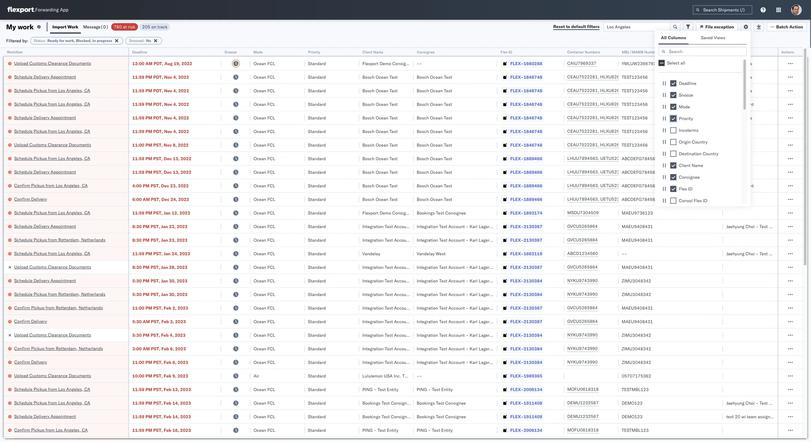 Task type: locate. For each thing, give the bounding box(es) containing it.
13, up 4:00 pm pst, dec 23, 2022
[[173, 169, 180, 175]]

my work
[[6, 22, 34, 31]]

2 clearance from the top
[[48, 142, 68, 147]]

0 vertical spatial jaehyung
[[727, 224, 745, 229]]

ca for fifth schedule pickup from los angeles, ca button
[[84, 210, 90, 215]]

2023 right 9,
[[178, 373, 188, 379]]

documents
[[69, 60, 91, 66], [69, 142, 91, 147], [69, 264, 91, 270], [69, 332, 91, 338], [69, 373, 91, 379]]

numbers up caiu7969337
[[585, 50, 600, 54]]

client name button
[[359, 48, 408, 55]]

jaehyung choi - test origin agent
[[727, 224, 794, 229]]

pickup for 2nd confirm pickup from los angeles, ca 'button' from the top of the page
[[31, 427, 44, 433]]

0 vertical spatial 6,
[[170, 346, 174, 352]]

ping - test entity
[[363, 387, 399, 392], [417, 387, 453, 392], [363, 428, 399, 433], [417, 428, 453, 433]]

jawla
[[742, 61, 752, 66], [742, 74, 752, 80], [742, 88, 752, 93], [742, 115, 752, 121]]

2022 for confirm pickup from los angeles, ca link for 1st confirm pickup from los angeles, ca 'button' from the top
[[178, 183, 189, 189]]

ca for 3rd schedule pickup from los angeles, ca button from the top of the page
[[84, 128, 90, 134]]

test123456 for second "schedule delivery appointment" link from the top of the page
[[622, 115, 648, 121]]

1 vertical spatial flex
[[679, 186, 687, 192]]

flex id
[[501, 50, 512, 54], [679, 186, 693, 192]]

1 vertical spatial flex-1911408
[[511, 414, 543, 420]]

all
[[661, 35, 667, 40]]

angeles, for the schedule pickup from los angeles, ca link for 1st schedule pickup from los angeles, ca button from the bottom of the page
[[66, 400, 83, 406]]

7 schedule from the top
[[14, 169, 32, 175]]

upload customs clearance documents for 3rd upload customs clearance documents link from the top of the page
[[14, 264, 91, 270]]

1 confirm pickup from rotterdam, netherlands button from the top
[[14, 305, 103, 312]]

1 flex-1911408 from the top
[[511, 400, 543, 406]]

None checkbox
[[659, 60, 665, 66], [671, 92, 677, 98], [671, 104, 677, 110], [671, 116, 677, 122], [671, 127, 677, 133], [671, 139, 677, 145], [671, 151, 677, 157], [671, 174, 677, 180], [671, 186, 677, 192], [671, 198, 677, 204], [659, 60, 665, 66], [671, 92, 677, 98], [671, 104, 677, 110], [671, 116, 677, 122], [671, 127, 677, 133], [671, 139, 677, 145], [671, 151, 677, 157], [671, 174, 677, 180], [671, 186, 677, 192], [671, 198, 677, 204]]

am right 12:00
[[145, 61, 153, 66]]

1 maeu9408431 from the top
[[622, 224, 653, 229]]

0 vertical spatial mode
[[254, 50, 263, 54]]

1 vertical spatial confirm pickup from los angeles, ca
[[14, 427, 88, 433]]

1 11:59 pm pst, feb 14, 2023 from the top
[[132, 400, 191, 406]]

documents for 3rd upload customs clearance documents link from the top of the page
[[69, 264, 91, 270]]

2 horizontal spatial flex
[[694, 198, 702, 204]]

testmbl123 for 11:59 pm pst, feb 16, 2023
[[622, 428, 649, 433]]

5:30 up 11:00 pm pst, feb 2, 2023
[[132, 292, 142, 297]]

jaehyung choi - test destination agent down jaehyung choi - test origin agent
[[727, 251, 805, 257]]

6, for 11:00 pm pst, feb 6, 2023
[[172, 360, 177, 365]]

los for fifth schedule pickup from los angeles, ca button
[[58, 210, 65, 215]]

8:30 pm pst, jan 23, 2023 down 11:59 pm pst, jan 12, 2023
[[132, 224, 188, 229]]

netherlands for confirm pickup from rotterdam, netherlands 'button' corresponding to 3:00 am pst, feb 6, 2023
[[79, 346, 103, 351]]

0 horizontal spatial mode
[[254, 50, 263, 54]]

1 vertical spatial upload customs clearance documents button
[[14, 142, 91, 148]]

11 schedule from the top
[[14, 251, 32, 256]]

1 horizontal spatial flex
[[679, 186, 687, 192]]

28 flex- from the top
[[511, 428, 524, 433]]

flexport demo consignee
[[363, 61, 413, 66], [363, 210, 413, 216]]

schedule delivery appointment button
[[14, 74, 76, 80], [14, 114, 76, 121], [14, 169, 76, 176], [14, 223, 76, 230], [14, 278, 76, 284], [14, 413, 76, 420]]

delivery for second "schedule delivery appointment" link from the top of the page
[[34, 115, 49, 120]]

4 1889466 from the top
[[524, 197, 543, 202]]

205
[[142, 24, 150, 29]]

dec
[[164, 156, 172, 161], [164, 169, 172, 175], [161, 183, 169, 189], [161, 197, 170, 202]]

4 ceau7522281, hlxu6269489, hlxu8034992 from the top
[[568, 115, 663, 120]]

0 horizontal spatial :
[[45, 38, 46, 43]]

1 vertical spatial destination
[[769, 251, 792, 257]]

savant
[[741, 101, 754, 107], [741, 183, 754, 189]]

2 vertical spatial flex
[[694, 198, 702, 204]]

jawla for second "schedule delivery appointment" link from the top of the page
[[742, 115, 752, 121]]

consol
[[679, 198, 693, 204]]

2,
[[172, 305, 177, 311]]

2023 up 10:00 pm pst, feb 9, 2023
[[178, 360, 188, 365]]

0 horizontal spatial snooze
[[224, 50, 237, 54]]

container numbers
[[568, 50, 600, 54]]

2 vertical spatial destination
[[769, 400, 792, 406]]

dec up 11:59 pm pst, jan 12, 2023
[[161, 197, 170, 202]]

5:30 up 3:00 on the bottom
[[132, 333, 142, 338]]

ca for 7th schedule pickup from los angeles, ca button from the bottom of the page
[[84, 101, 90, 107]]

22 standard from the top
[[308, 346, 326, 352]]

mode button
[[251, 48, 299, 55]]

1 vertical spatial demo123
[[622, 414, 643, 420]]

3 flex-2130384 from the top
[[511, 333, 543, 338]]

0 vertical spatial savant
[[741, 101, 754, 107]]

5 zimu3048342 from the top
[[622, 360, 651, 365]]

23, down 12,
[[169, 224, 176, 229]]

appointment for 1st "schedule delivery appointment" link from the bottom of the page
[[51, 414, 76, 419]]

1 2130387 from the top
[[524, 224, 543, 229]]

0 vertical spatial confirm pickup from los angeles, ca link
[[14, 182, 88, 189]]

23 fcl from the top
[[268, 360, 275, 365]]

0 horizontal spatial id
[[509, 50, 512, 54]]

30, up 2,
[[169, 292, 176, 297]]

11:59 pm pst, dec 13, 2022 up 4:00 pm pst, dec 23, 2022
[[132, 169, 191, 175]]

1 vertical spatial flex id
[[679, 186, 693, 192]]

10 schedule from the top
[[14, 237, 32, 243]]

9 11:59 from the top
[[132, 251, 144, 257]]

schedule pickup from los angeles, ca link
[[14, 87, 90, 93], [14, 101, 90, 107], [14, 128, 90, 134], [14, 155, 90, 161], [14, 210, 90, 216], [14, 250, 90, 257], [14, 386, 90, 392], [14, 400, 90, 406]]

jan up 11:59 pm pst, jan 24, 2023
[[161, 237, 168, 243]]

dec down 11:00 pm pst, nov 8, 2022
[[164, 156, 172, 161]]

choi for demo123
[[746, 400, 755, 406]]

2 confirm delivery button from the top
[[14, 318, 47, 325]]

24, for 2022
[[171, 197, 177, 202]]

1 vertical spatial 8:30 pm pst, jan 23, 2023
[[132, 237, 188, 243]]

numbers up ymluw236679313
[[645, 50, 660, 54]]

confirm pickup from rotterdam, netherlands button
[[14, 305, 103, 312], [14, 346, 103, 352]]

3 schedule pickup from los angeles, ca link from the top
[[14, 128, 90, 134]]

dec for schedule pickup from los angeles, ca
[[164, 156, 172, 161]]

4 schedule pickup from los angeles, ca from the top
[[14, 156, 90, 161]]

schedule pickup from los angeles, ca button
[[14, 87, 90, 94], [14, 101, 90, 108], [14, 128, 90, 135], [14, 155, 90, 162], [14, 210, 90, 216], [14, 250, 90, 257], [14, 386, 90, 393], [14, 400, 90, 407]]

5 gvcu5265864 from the top
[[568, 319, 598, 324]]

7 flex- from the top
[[511, 142, 524, 148]]

vandelay
[[363, 251, 380, 257], [417, 251, 435, 257]]

agent
[[782, 224, 794, 229], [793, 251, 805, 257], [793, 400, 805, 406]]

2 flex- from the top
[[511, 74, 524, 80]]

None checkbox
[[671, 80, 677, 86], [671, 162, 677, 169], [671, 80, 677, 86], [671, 162, 677, 169]]

1 horizontal spatial priority
[[679, 116, 693, 121]]

mofu0618318
[[568, 387, 599, 392], [568, 428, 599, 433]]

2023 down 10:00 pm pst, feb 9, 2023
[[180, 387, 191, 392]]

1 gvcu5265864 from the top
[[568, 224, 598, 229]]

Search text field
[[659, 47, 747, 56]]

1 vertical spatial demo
[[380, 210, 391, 216]]

5:30 pm pst, jan 30, 2023
[[132, 278, 188, 284], [132, 292, 188, 297]]

4 upload customs clearance documents from the top
[[14, 332, 91, 338]]

work
[[18, 22, 34, 31]]

client inside button
[[363, 50, 373, 54]]

0 vertical spatial confirm pickup from los angeles, ca
[[14, 183, 88, 188]]

upload customs clearance documents link
[[14, 60, 91, 66], [14, 142, 91, 148], [14, 264, 91, 270], [14, 332, 91, 338], [14, 373, 91, 379]]

2 vertical spatial 11:00
[[132, 360, 144, 365]]

schedule pickup from rotterdam, netherlands for 8:30 pm pst, jan 23, 2023
[[14, 237, 105, 243]]

2022 for eighth schedule pickup from los angeles, ca button from the bottom of the page the schedule pickup from los angeles, ca link
[[178, 88, 189, 93]]

6 resize handle column header from the left
[[406, 48, 414, 442]]

id inside flex id button
[[509, 50, 512, 54]]

0 vertical spatial confirm pickup from los angeles, ca button
[[14, 182, 88, 189]]

los for 7th schedule pickup from los angeles, ca button from the bottom of the page
[[58, 101, 65, 107]]

2 resize handle column header from the left
[[214, 48, 221, 442]]

2 vertical spatial confirm delivery link
[[14, 359, 47, 365]]

id right consol
[[703, 198, 708, 204]]

hlxu6269489, for 4th upload customs clearance documents link from the bottom
[[600, 142, 632, 148]]

appointment for fifth "schedule delivery appointment" link from the top of the page
[[51, 278, 76, 283]]

3 jaehyung from the top
[[727, 400, 745, 406]]

flex-2130387
[[511, 224, 543, 229], [511, 237, 543, 243], [511, 265, 543, 270], [511, 305, 543, 311], [511, 319, 543, 324]]

2 upload customs clearance documents button from the top
[[14, 142, 91, 148]]

resize handle column header for mbl/mawb numbers
[[716, 48, 724, 442]]

agent for maeu9408431
[[782, 224, 794, 229]]

confirm delivery for 6:00 am pst, dec 24, 2022
[[14, 196, 47, 202]]

dec up 4:00 pm pst, dec 23, 2022
[[164, 169, 172, 175]]

consignee inside button
[[417, 50, 435, 54]]

pst, down 8:30 pm pst, jan 28, 2023
[[151, 278, 160, 284]]

pickup
[[34, 88, 47, 93], [34, 101, 47, 107], [34, 128, 47, 134], [34, 156, 47, 161], [31, 183, 44, 188], [34, 210, 47, 215], [34, 237, 47, 243], [34, 251, 47, 256], [34, 291, 47, 297], [31, 305, 44, 311], [31, 346, 44, 351], [34, 387, 47, 392], [34, 400, 47, 406], [31, 427, 44, 433]]

1 vertical spatial deadline
[[679, 81, 697, 86]]

3,
[[170, 319, 174, 324]]

gaurav for 5th upload customs clearance documents link from the bottom
[[727, 61, 741, 66]]

jaehyung for demo123
[[727, 400, 745, 406]]

documents for second upload customs clearance documents link from the bottom of the page
[[69, 332, 91, 338]]

resize handle column header for mode
[[298, 48, 305, 442]]

2022 for 4th upload customs clearance documents link from the bottom
[[178, 142, 189, 148]]

2023 up 11:59 pm pst, jan 24, 2023
[[177, 237, 188, 243]]

1 vertical spatial flexport demo consignee
[[363, 210, 413, 216]]

6 schedule pickup from los angeles, ca button from the top
[[14, 250, 90, 257]]

12:00 am pdt, aug 19, 2022
[[132, 61, 192, 66]]

deadline down all
[[679, 81, 697, 86]]

7 fcl from the top
[[268, 142, 275, 148]]

file exception button
[[696, 22, 739, 31], [696, 22, 739, 31]]

1 flexport from the top
[[363, 61, 379, 66]]

0 vertical spatial choi
[[746, 224, 755, 229]]

pst, down 11:00 pm pst, feb 6, 2023
[[153, 373, 163, 379]]

1 confirm delivery from the top
[[14, 196, 47, 202]]

snoozed
[[129, 38, 144, 43]]

confirm delivery button for 11:00 pm pst, feb 6, 2023
[[14, 359, 47, 366]]

country down origin country
[[703, 151, 719, 157]]

2 omkar savant from the top
[[727, 183, 754, 189]]

13, down 9,
[[172, 387, 179, 392]]

schedule pickup from rotterdam, netherlands
[[14, 237, 105, 243], [14, 291, 105, 297]]

2 1889466 from the top
[[524, 169, 543, 175]]

gaurav jawla
[[727, 61, 752, 66], [727, 74, 752, 80], [727, 88, 752, 93], [727, 115, 752, 121]]

message (0)
[[83, 24, 109, 29]]

1 vertical spatial confirm pickup from los angeles, ca button
[[14, 427, 88, 434]]

nyku9743990
[[568, 278, 598, 284], [568, 292, 598, 297], [568, 332, 598, 338], [568, 346, 598, 352], [568, 360, 598, 365]]

demo123 for test 20 wi team assignment
[[622, 414, 643, 420]]

netherlands for schedule pickup from rotterdam, netherlands button for 8:30 pm pst, jan 23, 2023
[[81, 237, 105, 243]]

2 vertical spatial upload customs clearance documents button
[[14, 373, 91, 379]]

1 documents from the top
[[69, 60, 91, 66]]

schedule delivery appointment for 1st "schedule delivery appointment" link from the bottom of the page
[[14, 414, 76, 419]]

: left no
[[144, 38, 145, 43]]

filtered
[[6, 38, 21, 43]]

pdt,
[[154, 61, 163, 66], [153, 74, 163, 80], [153, 88, 163, 93], [153, 101, 163, 107], [153, 115, 163, 121], [153, 129, 163, 134]]

2023 right 28,
[[177, 265, 188, 270]]

pickup for 2nd schedule pickup from los angeles, ca button from the bottom of the page
[[34, 387, 47, 392]]

2 vertical spatial jaehyung
[[727, 400, 745, 406]]

flex-1846748
[[511, 74, 543, 80], [511, 88, 543, 93], [511, 101, 543, 107], [511, 115, 543, 121], [511, 129, 543, 134], [511, 142, 543, 148]]

demo
[[380, 61, 391, 66], [380, 210, 391, 216]]

pst, up the 11:59 pm pst, feb 16, 2023
[[153, 414, 163, 420]]

0 vertical spatial confirm pickup from rotterdam, netherlands link
[[14, 305, 103, 311]]

27 fcl from the top
[[268, 428, 275, 433]]

13, down the 8,
[[173, 156, 180, 161]]

angeles, for eighth schedule pickup from los angeles, ca button from the bottom of the page the schedule pickup from los angeles, ca link
[[66, 88, 83, 93]]

delivery for 4th "schedule delivery appointment" link
[[34, 223, 49, 229]]

1 vertical spatial id
[[688, 186, 693, 192]]

1 vertical spatial 24,
[[172, 251, 178, 257]]

0 vertical spatial origin
[[679, 139, 691, 145]]

omkar for test123456
[[727, 101, 740, 107]]

confirm pickup from rotterdam, netherlands link
[[14, 305, 103, 311], [14, 346, 103, 352]]

8 fcl from the top
[[268, 156, 275, 161]]

pickup for confirm pickup from rotterdam, netherlands 'button' corresponding to 3:00 am pst, feb 6, 2023
[[31, 346, 44, 351]]

2 demu1232567 from the top
[[568, 414, 599, 419]]

3 standard from the top
[[308, 88, 326, 93]]

23 flex- from the top
[[511, 360, 524, 365]]

hlxu6269489, for first "schedule delivery appointment" link from the top
[[600, 74, 632, 80]]

11:59 pm pst, feb 14, 2023
[[132, 400, 191, 406], [132, 414, 191, 420]]

schedule delivery appointment
[[14, 74, 76, 80], [14, 115, 76, 120], [14, 169, 76, 175], [14, 223, 76, 229], [14, 278, 76, 283], [14, 414, 76, 419]]

schedule pickup from los angeles, ca for 1st schedule pickup from los angeles, ca button from the bottom of the page
[[14, 400, 90, 406]]

1 vertical spatial confirm delivery
[[14, 319, 47, 324]]

1 vertical spatial confirm delivery link
[[14, 318, 47, 324]]

west
[[436, 251, 446, 257]]

jan left 28,
[[161, 265, 168, 270]]

pst, up 5:30 am pst, feb 3, 2023
[[153, 305, 163, 311]]

1893174
[[524, 210, 543, 216]]

0 horizontal spatial numbers
[[585, 50, 600, 54]]

8:30 down 6:00
[[132, 224, 142, 229]]

delivery for confirm delivery link for 11:00
[[31, 359, 47, 365]]

1 vertical spatial schedule pickup from rotterdam, netherlands
[[14, 291, 105, 297]]

from for schedule pickup from rotterdam, netherlands link for 5:30
[[48, 291, 57, 297]]

flex id up flex-1660288
[[501, 50, 512, 54]]

11:00
[[132, 142, 144, 148], [132, 305, 144, 311], [132, 360, 144, 365]]

resize handle column header for flex id
[[557, 48, 565, 442]]

jaehyung choi - test destination agent for demo123
[[727, 400, 805, 406]]

destination for --
[[769, 251, 792, 257]]

1 vertical spatial confirm pickup from rotterdam, netherlands button
[[14, 346, 103, 352]]

0 vertical spatial flex id
[[501, 50, 512, 54]]

11:59 pm pdt, nov 4, 2022
[[132, 74, 189, 80], [132, 88, 189, 93], [132, 101, 189, 107], [132, 115, 189, 121], [132, 129, 189, 134]]

14, up 16, at the left bottom
[[172, 414, 179, 420]]

delivery for confirm delivery link corresponding to 6:00
[[31, 196, 47, 202]]

2 flex-1911408 from the top
[[511, 414, 543, 420]]

feb left 9,
[[164, 373, 171, 379]]

resize handle column header
[[121, 48, 129, 442], [214, 48, 221, 442], [243, 48, 251, 442], [298, 48, 305, 442], [352, 48, 359, 442], [406, 48, 414, 442], [490, 48, 498, 442], [557, 48, 565, 442], [612, 48, 619, 442], [716, 48, 724, 442], [771, 48, 778, 442], [796, 48, 803, 442]]

0 horizontal spatial client name
[[363, 50, 383, 54]]

8:30 pm pst, jan 23, 2023
[[132, 224, 188, 229], [132, 237, 188, 243]]

7 11:59 from the top
[[132, 169, 144, 175]]

1 vertical spatial schedule pickup from rotterdam, netherlands link
[[14, 291, 105, 297]]

flex-2130387 button
[[501, 222, 544, 231], [501, 222, 544, 231], [501, 236, 544, 244], [501, 236, 544, 244], [501, 263, 544, 272], [501, 263, 544, 272], [501, 304, 544, 312], [501, 304, 544, 312], [501, 317, 544, 326], [501, 317, 544, 326]]

4 schedule delivery appointment link from the top
[[14, 223, 76, 229]]

flex-2006134 for 11:59 pm pst, feb 16, 2023
[[511, 428, 543, 433]]

1 vertical spatial 2006134
[[524, 428, 543, 433]]

15 schedule from the top
[[14, 400, 32, 406]]

bookings test consignee
[[417, 210, 466, 216], [363, 400, 412, 406], [417, 400, 466, 406], [363, 414, 412, 420], [417, 414, 466, 420]]

2 30, from the top
[[169, 292, 176, 297]]

19 fcl from the top
[[268, 305, 275, 311]]

2 vertical spatial --
[[417, 373, 422, 379]]

6, up 9,
[[172, 360, 177, 365]]

1 uetu5238478 from the top
[[601, 156, 631, 161]]

mode
[[254, 50, 263, 54], [679, 104, 690, 110]]

14 standard from the top
[[308, 237, 326, 243]]

0 vertical spatial 5:30 pm pst, jan 30, 2023
[[132, 278, 188, 284]]

20
[[735, 414, 741, 420]]

1 vertical spatial agent
[[793, 251, 805, 257]]

karl
[[416, 224, 423, 229], [470, 224, 478, 229], [416, 237, 423, 243], [470, 237, 478, 243], [416, 265, 423, 270], [470, 265, 478, 270], [416, 278, 423, 284], [470, 278, 478, 284], [416, 292, 423, 297], [470, 292, 478, 297], [416, 305, 423, 311], [470, 305, 478, 311], [416, 319, 423, 324], [470, 319, 478, 324], [416, 333, 423, 338], [470, 333, 478, 338], [416, 346, 423, 352], [470, 346, 478, 352], [416, 360, 423, 365], [470, 360, 478, 365]]

deadline up 12:00
[[132, 50, 147, 54]]

14, down 11:59 pm pst, feb 13, 2023
[[172, 400, 179, 406]]

confirm pickup from los angeles, ca for 1st confirm pickup from los angeles, ca 'button' from the top
[[14, 183, 88, 188]]

flex-2130384 button
[[501, 277, 544, 285], [501, 277, 544, 285], [501, 290, 544, 299], [501, 290, 544, 299], [501, 331, 544, 340], [501, 331, 544, 340], [501, 345, 544, 353], [501, 345, 544, 353], [501, 358, 544, 367], [501, 358, 544, 367]]

pst, left 16, at the left bottom
[[153, 428, 163, 433]]

views
[[714, 35, 726, 40]]

select
[[668, 60, 680, 66]]

abcdefg78456546 for schedule delivery appointment
[[622, 169, 664, 175]]

id up consol flex id
[[688, 186, 693, 192]]

confirm pickup from los angeles, ca
[[14, 183, 88, 188], [14, 427, 88, 433]]

2 vertical spatial confirm delivery
[[14, 359, 47, 365]]

dec for schedule delivery appointment
[[164, 169, 172, 175]]

schedule delivery appointment link
[[14, 74, 76, 80], [14, 114, 76, 121], [14, 169, 76, 175], [14, 223, 76, 229], [14, 278, 76, 284], [14, 413, 76, 420]]

dec up the 6:00 am pst, dec 24, 2022
[[161, 183, 169, 189]]

1 vertical spatial 6,
[[172, 360, 177, 365]]

confirm pickup from rotterdam, netherlands button for 11:00 pm pst, feb 2, 2023
[[14, 305, 103, 312]]

13 fcl from the top
[[268, 224, 275, 229]]

dec for confirm pickup from los angeles, ca
[[161, 183, 169, 189]]

2 gaurav from the top
[[727, 74, 741, 80]]

uetu5238478
[[601, 156, 631, 161], [601, 169, 631, 175], [601, 183, 631, 188], [601, 196, 631, 202]]

pickup for 3rd schedule pickup from los angeles, ca button from the bottom
[[34, 251, 47, 256]]

1 vertical spatial client name
[[679, 163, 704, 168]]

0 vertical spatial 23,
[[170, 183, 177, 189]]

2023 right 12,
[[180, 210, 190, 216]]

1 horizontal spatial id
[[688, 186, 693, 192]]

28 standard from the top
[[308, 428, 326, 433]]

entity
[[387, 387, 399, 392], [441, 387, 453, 392], [387, 428, 399, 433], [441, 428, 453, 433]]

0 vertical spatial 1911408
[[524, 400, 543, 406]]

24, up 28,
[[172, 251, 178, 257]]

mode inside button
[[254, 50, 263, 54]]

pst, up the 6:00 am pst, dec 24, 2022
[[151, 183, 160, 189]]

2 confirm pickup from los angeles, ca button from the top
[[14, 427, 88, 434]]

1 horizontal spatial numbers
[[645, 50, 660, 54]]

pst, down 11:59 pm pst, jan 12, 2023
[[151, 224, 160, 229]]

my
[[6, 22, 16, 31]]

1 upload customs clearance documents from the top
[[14, 60, 91, 66]]

feb up the 11:59 pm pst, feb 16, 2023
[[164, 414, 171, 420]]

1 schedule pickup from los angeles, ca link from the top
[[14, 87, 90, 93]]

2023 up 11:00 pm pst, feb 2, 2023
[[177, 292, 188, 297]]

0 vertical spatial 8:30
[[132, 224, 142, 229]]

11:59 pm pst, feb 14, 2023 up the 11:59 pm pst, feb 16, 2023
[[132, 414, 191, 420]]

schedule delivery appointment for second "schedule delivery appointment" link from the top of the page
[[14, 115, 76, 120]]

1911408 for jaehyung
[[524, 400, 543, 406]]

7 confirm from the top
[[14, 427, 30, 433]]

2 demo123 from the top
[[622, 414, 643, 420]]

2 11:59 pm pst, dec 13, 2022 from the top
[[132, 169, 191, 175]]

5 11:59 from the top
[[132, 129, 144, 134]]

3 uetu5238478 from the top
[[601, 183, 631, 188]]

1 vertical spatial demu1232567
[[568, 414, 599, 419]]

1 schedule delivery appointment button from the top
[[14, 74, 76, 80]]

confirm pickup from rotterdam, netherlands
[[14, 305, 103, 311], [14, 346, 103, 351]]

5 ocean fcl from the top
[[254, 115, 275, 121]]

integration test account - karl lagerfeld
[[363, 224, 443, 229], [417, 224, 497, 229], [363, 237, 443, 243], [417, 237, 497, 243], [363, 265, 443, 270], [417, 265, 497, 270], [363, 278, 443, 284], [417, 278, 497, 284], [363, 292, 443, 297], [417, 292, 497, 297], [363, 305, 443, 311], [417, 305, 497, 311], [363, 319, 443, 324], [417, 319, 497, 324], [363, 333, 443, 338], [417, 333, 497, 338], [363, 346, 443, 352], [417, 346, 497, 352], [363, 360, 443, 365], [417, 360, 497, 365]]

1 vertical spatial snooze
[[679, 92, 693, 98]]

assignment
[[758, 414, 781, 420]]

0 vertical spatial priority
[[308, 50, 320, 54]]

am right 3:00 on the bottom
[[143, 346, 150, 352]]

flex id up consol
[[679, 186, 693, 192]]

21 ocean fcl from the top
[[254, 333, 275, 338]]

2 flex-1889466 from the top
[[511, 169, 543, 175]]

5 upload customs clearance documents from the top
[[14, 373, 91, 379]]

am right 6:00
[[143, 197, 150, 202]]

client
[[363, 50, 373, 54], [679, 163, 691, 168]]

11:59 pm pst, dec 13, 2022 down 11:00 pm pst, nov 8, 2022
[[132, 156, 191, 161]]

abcd1234560
[[568, 251, 598, 256]]

0 horizontal spatial vandelay
[[363, 251, 380, 257]]

6, up 11:00 pm pst, feb 6, 2023
[[170, 346, 174, 352]]

1 vertical spatial omkar
[[727, 183, 740, 189]]

1 : from the left
[[45, 38, 46, 43]]

23,
[[170, 183, 177, 189], [169, 224, 176, 229], [169, 237, 176, 243]]

0 vertical spatial 13,
[[173, 156, 180, 161]]

reset to default filters
[[554, 24, 600, 29]]

0 vertical spatial omkar
[[727, 101, 740, 107]]

1 vertical spatial mofu0618318
[[568, 428, 599, 433]]

0 vertical spatial 2006134
[[524, 387, 543, 392]]

0 vertical spatial schedule pickup from rotterdam, netherlands link
[[14, 237, 105, 243]]

2023 right 16, at the left bottom
[[180, 428, 191, 433]]

2 vertical spatial id
[[703, 198, 708, 204]]

flex-1662119
[[511, 251, 543, 257]]

upload
[[14, 60, 28, 66], [14, 142, 28, 147], [14, 264, 28, 270], [14, 332, 28, 338], [14, 373, 28, 379]]

2 vertical spatial 8:30
[[132, 265, 142, 270]]

1 vertical spatial testmbl123
[[622, 428, 649, 433]]

5:30 pm pst, jan 30, 2023 down 8:30 pm pst, jan 28, 2023
[[132, 278, 188, 284]]

2022 for first "schedule delivery appointment" link from the top
[[178, 74, 189, 80]]

11:59 pm pst, feb 14, 2023 for test
[[132, 414, 191, 420]]

-- for flex-1989365
[[417, 373, 422, 379]]

11:00 for 11:00 pm pst, feb 2, 2023
[[132, 305, 144, 311]]

0 vertical spatial flex-1911408
[[511, 400, 543, 406]]

3 documents from the top
[[69, 264, 91, 270]]

test123456 for 4th upload customs clearance documents link from the bottom
[[622, 142, 648, 148]]

1 vertical spatial 11:59 pm pst, dec 13, 2022
[[132, 169, 191, 175]]

1 vertical spatial --
[[622, 251, 627, 257]]

12,
[[172, 210, 178, 216]]

1 vertical spatial 1911408
[[524, 414, 543, 420]]

from for confirm pickup from los angeles, ca link related to 2nd confirm pickup from los angeles, ca 'button' from the top of the page
[[46, 427, 55, 433]]

pst, down 11:00 pm pst, nov 8, 2022
[[153, 156, 163, 161]]

4 ceau7522281, from the top
[[568, 115, 599, 120]]

pst, down 10:00 pm pst, feb 9, 2023
[[153, 387, 163, 392]]

1 vertical spatial 11:59 pm pst, feb 14, 2023
[[132, 414, 191, 420]]

filtered by:
[[6, 38, 28, 43]]

test123456
[[622, 74, 648, 80], [622, 88, 648, 93], [622, 101, 648, 107], [622, 115, 648, 121], [622, 129, 648, 134], [622, 142, 648, 148]]

4 lhuu7894563, uetu5238478 from the top
[[568, 196, 631, 202]]

ca for 1st confirm pickup from los angeles, ca 'button' from the top
[[82, 183, 88, 188]]

1 vertical spatial flexport
[[363, 210, 379, 216]]

23, up 11:59 pm pst, jan 24, 2023
[[169, 237, 176, 243]]

24 ocean fcl from the top
[[254, 387, 275, 392]]

30, down 28,
[[169, 278, 176, 284]]

1 upload from the top
[[14, 60, 28, 66]]

1 vertical spatial name
[[692, 163, 704, 168]]

flexport
[[363, 61, 379, 66], [363, 210, 379, 216]]

0 vertical spatial country
[[692, 139, 708, 145]]

gaurav for second "schedule delivery appointment" link from the top of the page
[[727, 115, 741, 121]]

26 flex- from the top
[[511, 400, 524, 406]]

schedule pickup from rotterdam, netherlands link for 8:30
[[14, 237, 105, 243]]

2 gaurav jawla from the top
[[727, 74, 752, 80]]

1 30, from the top
[[169, 278, 176, 284]]

14, for test 20 wi team assignment
[[172, 414, 179, 420]]

1889466 for schedule delivery appointment
[[524, 169, 543, 175]]

upload customs clearance documents button for 12:00 am pdt, aug 19, 2022
[[14, 60, 91, 67]]

0 vertical spatial flexport demo consignee
[[363, 61, 413, 66]]

7 resize handle column header from the left
[[490, 48, 498, 442]]

1 horizontal spatial vandelay
[[417, 251, 435, 257]]

8:30 up 11:59 pm pst, jan 24, 2023
[[132, 237, 142, 243]]

pickup for schedule pickup from rotterdam, netherlands button for 5:30 pm pst, jan 30, 2023
[[34, 291, 47, 297]]

testmbl123
[[622, 387, 649, 392], [622, 428, 649, 433]]

2006134 for 11:59 pm pst, feb 13, 2023
[[524, 387, 543, 392]]

2 testmbl123 from the top
[[622, 428, 649, 433]]

0 vertical spatial jaehyung choi - test destination agent
[[727, 251, 805, 257]]

11:59 pm pst, feb 14, 2023 down 11:59 pm pst, feb 13, 2023
[[132, 400, 191, 406]]

schedule pickup from los angeles, ca
[[14, 88, 90, 93], [14, 101, 90, 107], [14, 128, 90, 134], [14, 156, 90, 161], [14, 210, 90, 215], [14, 251, 90, 256], [14, 387, 90, 392], [14, 400, 90, 406]]

5:30 down 8:30 pm pst, jan 28, 2023
[[132, 278, 142, 284]]

jan down 8:30 pm pst, jan 28, 2023
[[161, 278, 168, 284]]

1 flex-2130387 from the top
[[511, 224, 543, 229]]

0 vertical spatial flex
[[501, 50, 508, 54]]

angeles, for confirm pickup from los angeles, ca link for 1st confirm pickup from los angeles, ca 'button' from the top
[[64, 183, 81, 188]]

11 flex- from the top
[[511, 197, 524, 202]]

1846748
[[524, 74, 543, 80], [524, 88, 543, 93], [524, 101, 543, 107], [524, 115, 543, 121], [524, 129, 543, 134], [524, 142, 543, 148]]

6 11:59 from the top
[[132, 156, 144, 161]]

2 vertical spatial 23,
[[169, 237, 176, 243]]

0 vertical spatial 8:30 pm pst, jan 23, 2023
[[132, 224, 188, 229]]

5 appointment from the top
[[51, 278, 76, 283]]

schedule pickup from los angeles, ca link for 4th schedule pickup from los angeles, ca button from the top
[[14, 155, 90, 161]]

0 vertical spatial demo
[[380, 61, 391, 66]]

0 horizontal spatial deadline
[[132, 50, 147, 54]]

5 hlxu6269489, from the top
[[600, 129, 632, 134]]

demo for --
[[380, 61, 391, 66]]

5:30 pm pst, jan 30, 2023 up 11:00 pm pst, feb 2, 2023
[[132, 292, 188, 297]]

priority inside 'button'
[[308, 50, 320, 54]]

flex-1660288 button
[[501, 59, 544, 68], [501, 59, 544, 68]]

2023 down 11:59 pm pst, feb 13, 2023
[[180, 400, 191, 406]]

lhuu7894563, for confirm pickup from los angeles, ca
[[568, 183, 600, 188]]

country up destination country
[[692, 139, 708, 145]]

23, up the 6:00 am pst, dec 24, 2022
[[170, 183, 177, 189]]

2 zimu3048342 from the top
[[622, 292, 651, 297]]

0 vertical spatial id
[[509, 50, 512, 54]]

no
[[146, 38, 151, 43]]

container
[[568, 50, 584, 54]]

forwarding app link
[[7, 7, 68, 13]]

agent for demo123
[[793, 400, 805, 406]]

8:30 pm pst, jan 23, 2023 up 11:59 pm pst, jan 24, 2023
[[132, 237, 188, 243]]

1 vertical spatial 13,
[[173, 169, 180, 175]]

2006134 for 11:59 pm pst, feb 16, 2023
[[524, 428, 543, 433]]

22 flex- from the top
[[511, 346, 524, 352]]

2023 down 8:30 pm pst, jan 28, 2023
[[177, 278, 188, 284]]

1 vertical spatial 11:00
[[132, 305, 144, 311]]

2 vertical spatial agent
[[793, 400, 805, 406]]

0 horizontal spatial name
[[374, 50, 383, 54]]

1 vertical spatial confirm pickup from los angeles, ca link
[[14, 427, 88, 433]]

3 fcl from the top
[[268, 88, 275, 93]]

2 confirm pickup from los angeles, ca link from the top
[[14, 427, 88, 433]]

3 confirm delivery button from the top
[[14, 359, 47, 366]]

pst, down 11:59 pm pst, jan 24, 2023
[[151, 265, 160, 270]]

jaehyung choi - test destination agent up assignment
[[727, 400, 805, 406]]

1 gaurav jawla from the top
[[727, 61, 752, 66]]

1 vertical spatial 8:30
[[132, 237, 142, 243]]

0 vertical spatial name
[[374, 50, 383, 54]]

0 vertical spatial 30,
[[169, 278, 176, 284]]

schedule pickup from los angeles, ca for 7th schedule pickup from los angeles, ca button from the bottom of the page
[[14, 101, 90, 107]]

4 hlxu6269489, from the top
[[600, 115, 632, 120]]

24, up 12,
[[171, 197, 177, 202]]

hlxu8034992
[[633, 74, 663, 80], [633, 88, 663, 93], [633, 101, 663, 107], [633, 115, 663, 120], [633, 129, 663, 134], [633, 142, 663, 148]]

1 vertical spatial mode
[[679, 104, 690, 110]]

2 confirm pickup from los angeles, ca from the top
[[14, 427, 88, 433]]



Task type: describe. For each thing, give the bounding box(es) containing it.
760 at risk
[[114, 24, 135, 29]]

upload customs clearance documents for second upload customs clearance documents link from the bottom of the page
[[14, 332, 91, 338]]

confirm for 2nd confirm pickup from los angeles, ca 'button' from the top of the page
[[14, 427, 30, 433]]

2023 down 12,
[[177, 224, 188, 229]]

6, for 3:00 am pst, feb 6, 2023
[[170, 346, 174, 352]]

import work
[[52, 24, 78, 29]]

1889466 for confirm pickup from los angeles, ca
[[524, 183, 543, 189]]

2023 up 11:00 pm pst, feb 6, 2023
[[175, 346, 186, 352]]

1 horizontal spatial deadline
[[679, 81, 697, 86]]

team
[[747, 414, 757, 420]]

4 clearance from the top
[[48, 332, 68, 338]]

2023 right 3,
[[175, 319, 186, 324]]

abcdefg78456546 for schedule pickup from los angeles, ca
[[622, 156, 664, 161]]

1 zimu3048342 from the top
[[622, 278, 651, 284]]

from for the schedule pickup from los angeles, ca link related to 4th schedule pickup from los angeles, ca button from the top
[[48, 156, 57, 161]]

3 11:59 pm pdt, nov 4, 2022 from the top
[[132, 101, 189, 107]]

omkar savant for test123456
[[727, 101, 754, 107]]

14 ocean fcl from the top
[[254, 237, 275, 243]]

18 flex- from the top
[[511, 292, 524, 297]]

20 flex- from the top
[[511, 319, 524, 324]]

0 horizontal spatial origin
[[679, 139, 691, 145]]

confirm for confirm delivery "button" related to 11:00 pm pst, feb 6, 2023
[[14, 359, 30, 365]]

6 schedule delivery appointment button from the top
[[14, 413, 76, 420]]

schedule delivery appointment for first "schedule delivery appointment" link from the top
[[14, 74, 76, 80]]

12 flex- from the top
[[511, 210, 524, 216]]

flex-1889466 for schedule delivery appointment
[[511, 169, 543, 175]]

10:00 pm pst, feb 9, 2023
[[132, 373, 188, 379]]

11 resize handle column header from the left
[[771, 48, 778, 442]]

ymluw236679313
[[622, 61, 662, 66]]

4:00
[[132, 183, 142, 189]]

jawla for first "schedule delivery appointment" link from the top
[[742, 74, 752, 80]]

flexport for --
[[363, 61, 379, 66]]

1 horizontal spatial name
[[692, 163, 704, 168]]

import work button
[[50, 20, 81, 34]]

6 hlxu8034992 from the top
[[633, 142, 663, 148]]

19,
[[174, 61, 181, 66]]

feb left 16, at the left bottom
[[164, 428, 171, 433]]

Search Work text field
[[604, 22, 671, 31]]

ca for eighth schedule pickup from los angeles, ca button from the bottom of the page
[[84, 88, 90, 93]]

1 schedule delivery appointment link from the top
[[14, 74, 76, 80]]

actions
[[782, 50, 794, 54]]

8:30 pm pst, jan 28, 2023
[[132, 265, 188, 270]]

feb down 10:00 pm pst, feb 9, 2023
[[164, 387, 171, 392]]

vandelay for vandelay west
[[417, 251, 435, 257]]

1 vertical spatial client
[[679, 163, 691, 168]]

import
[[52, 24, 66, 29]]

4 flex- from the top
[[511, 101, 524, 107]]

air
[[254, 373, 259, 379]]

5 standard from the top
[[308, 115, 326, 121]]

3 zimu3048342 from the top
[[622, 333, 651, 338]]

reset to default filters button
[[550, 22, 604, 31]]

upload for 5th upload customs clearance documents link from the top of the page
[[14, 373, 28, 379]]

pst, up the 5:30 pm pst, feb 4, 2023
[[151, 319, 160, 324]]

gaurav jawla for first schedule delivery appointment button from the top of the page
[[727, 74, 752, 80]]

12 schedule from the top
[[14, 278, 32, 283]]

2022 for the schedule pickup from los angeles, ca link related to 4th schedule pickup from los angeles, ca button from the top
[[181, 156, 191, 161]]

2022 for second "schedule delivery appointment" link from the top of the page
[[178, 115, 189, 121]]

3 jawla from the top
[[742, 88, 752, 93]]

name inside button
[[374, 50, 383, 54]]

file
[[706, 24, 713, 29]]

3:00 am pst, feb 6, 2023
[[132, 346, 186, 352]]

feb up 11:00 pm pst, feb 6, 2023
[[161, 346, 169, 352]]

saved views
[[701, 35, 726, 40]]

pst, up 3:00 am pst, feb 6, 2023
[[151, 333, 160, 338]]

11:59 pm pst, jan 12, 2023
[[132, 210, 190, 216]]

blocked,
[[76, 38, 92, 43]]

1846748 for 4th upload customs clearance documents link from the bottom
[[524, 142, 543, 148]]

5 ceau7522281, hlxu6269489, hlxu8034992 from the top
[[568, 129, 663, 134]]

aug
[[165, 61, 173, 66]]

11:00 for 11:00 pm pst, feb 6, 2023
[[132, 360, 144, 365]]

confirm pickup from los angeles, ca link for 2nd confirm pickup from los angeles, ca 'button' from the top of the page
[[14, 427, 88, 433]]

17 fcl from the top
[[268, 278, 275, 284]]

at
[[123, 24, 127, 29]]

2 schedule delivery appointment button from the top
[[14, 114, 76, 121]]

4 5:30 from the top
[[132, 333, 142, 338]]

from for the schedule pickup from los angeles, ca link for 2nd schedule pickup from los angeles, ca button from the bottom of the page
[[48, 387, 57, 392]]

batch action
[[777, 24, 803, 29]]

documents for 5th upload customs clearance documents link from the bottom
[[69, 60, 91, 66]]

2 horizontal spatial id
[[703, 198, 708, 204]]

14, for jaehyung choi - test destination agent
[[172, 400, 179, 406]]

all columns
[[661, 35, 687, 40]]

4 schedule pickup from los angeles, ca button from the top
[[14, 155, 90, 162]]

ca for 3rd schedule pickup from los angeles, ca button from the bottom
[[84, 251, 90, 256]]

forwarding app
[[35, 7, 68, 13]]

17 standard from the top
[[308, 278, 326, 284]]

11 ocean fcl from the top
[[254, 197, 275, 202]]

uetu5238478 for confirm pickup from los angeles, ca
[[601, 183, 631, 188]]

4 upload customs clearance documents link from the top
[[14, 332, 91, 338]]

forwarding
[[35, 7, 59, 13]]

28,
[[169, 265, 176, 270]]

5 test123456 from the top
[[622, 129, 648, 134]]

6 flex- from the top
[[511, 129, 524, 134]]

schedule pickup from rotterdam, netherlands for 5:30 pm pst, jan 30, 2023
[[14, 291, 105, 297]]

11:00 pm pst, feb 2, 2023
[[132, 305, 188, 311]]

25 ocean fcl from the top
[[254, 400, 275, 406]]

5 1846748 from the top
[[524, 129, 543, 134]]

1 11:59 pm pdt, nov 4, 2022 from the top
[[132, 74, 189, 80]]

action
[[790, 24, 803, 29]]

pickup for 4th schedule pickup from los angeles, ca button from the top
[[34, 156, 47, 161]]

2023 up the 11:59 pm pst, feb 16, 2023
[[180, 414, 191, 420]]

message
[[83, 24, 101, 29]]

lhuu7894563, uetu5238478 for confirm pickup from los angeles, ca
[[568, 183, 631, 188]]

test
[[727, 414, 734, 420]]

4 flex-1889466 from the top
[[511, 197, 543, 202]]

6 ceau7522281, from the top
[[568, 142, 599, 148]]

5 nyku9743990 from the top
[[568, 360, 598, 365]]

operator
[[727, 50, 742, 54]]

1662119
[[524, 251, 543, 257]]

1846748 for first "schedule delivery appointment" link from the top
[[524, 74, 543, 80]]

progress
[[97, 38, 112, 43]]

from for the schedule pickup from los angeles, ca link for 1st schedule pickup from los angeles, ca button from the bottom of the page
[[48, 400, 57, 406]]

205 on track
[[142, 24, 168, 29]]

3 upload customs clearance documents link from the top
[[14, 264, 91, 270]]

pst, left the 8,
[[153, 142, 163, 148]]

4 11:59 from the top
[[132, 115, 144, 121]]

risk
[[128, 24, 135, 29]]

2023 up 3:00 am pst, feb 6, 2023
[[175, 333, 186, 338]]

11:59 pm pst, feb 16, 2023
[[132, 428, 191, 433]]

am for 12:00
[[145, 61, 153, 66]]

confirm pickup from rotterdam, netherlands link for 11:00
[[14, 305, 103, 311]]

track
[[158, 24, 168, 29]]

1 horizontal spatial snooze
[[679, 92, 693, 98]]

vandelay west
[[417, 251, 446, 257]]

lhuu7894563, uetu5238478 for schedule pickup from los angeles, ca
[[568, 156, 631, 161]]

pst, up 4:00 pm pst, dec 23, 2022
[[153, 169, 163, 175]]

destination for demo123
[[769, 400, 792, 406]]

4 flex-1846748 from the top
[[511, 115, 543, 121]]

11:59 pm pst, dec 13, 2022 for schedule delivery appointment
[[132, 169, 191, 175]]

demo123 for jaehyung choi - test destination agent
[[622, 400, 643, 406]]

mofu0618318 for 11:59 pm pst, feb 16, 2023
[[568, 428, 599, 433]]

ready
[[47, 38, 58, 43]]

2 flex-1846748 from the top
[[511, 88, 543, 93]]

mbl/mawb numbers button
[[619, 48, 717, 55]]

8 11:59 from the top
[[132, 210, 144, 216]]

inc.
[[394, 373, 401, 379]]

flexport. image
[[7, 7, 35, 13]]

6 schedule from the top
[[14, 156, 32, 161]]

2 fcl from the top
[[268, 74, 275, 80]]

schedule pickup from los angeles, ca for 2nd schedule pickup from los angeles, ca button from the bottom of the page
[[14, 387, 90, 392]]

pst, down 11:59 pm pst, feb 13, 2023
[[153, 400, 163, 406]]

saved views button
[[699, 32, 729, 44]]

feb up 10:00 pm pst, feb 9, 2023
[[164, 360, 171, 365]]

schedule delivery appointment for 4th "schedule delivery appointment" link
[[14, 223, 76, 229]]

status
[[34, 38, 45, 43]]

1846748 for second "schedule delivery appointment" link from the top of the page
[[524, 115, 543, 121]]

3 schedule from the top
[[14, 101, 32, 107]]

-- for flex-1660288
[[417, 61, 422, 66]]

14 fcl from the top
[[268, 237, 275, 243]]

4 schedule delivery appointment button from the top
[[14, 223, 76, 230]]

pst, down 4:00 pm pst, dec 23, 2022
[[151, 197, 160, 202]]

3 gvcu5265864 from the top
[[568, 264, 598, 270]]

05707175362
[[622, 373, 652, 379]]

20 ocean fcl from the top
[[254, 319, 275, 324]]

1660288
[[524, 61, 543, 66]]

choi for --
[[746, 251, 755, 257]]

1 schedule pickup from los angeles, ca button from the top
[[14, 87, 90, 94]]

16,
[[172, 428, 179, 433]]

savant for test123456
[[741, 101, 754, 107]]

pst, up 8:30 pm pst, jan 28, 2023
[[153, 251, 163, 257]]

2 2130387 from the top
[[524, 237, 543, 243]]

mbl/mawb numbers
[[622, 50, 660, 54]]

flexport demo consignee for --
[[363, 61, 413, 66]]

appointment for second "schedule delivery appointment" link from the top of the page
[[51, 115, 76, 120]]

flex id button
[[498, 48, 558, 55]]

3 gaurav from the top
[[727, 88, 741, 93]]

13 schedule from the top
[[14, 291, 32, 297]]

2 schedule from the top
[[14, 88, 32, 93]]

deadline inside deadline button
[[132, 50, 147, 54]]

all columns button
[[659, 32, 689, 44]]

reset
[[554, 24, 565, 29]]

1 5:30 from the top
[[132, 278, 142, 284]]

pickup for confirm pickup from rotterdam, netherlands 'button' associated with 11:00 pm pst, feb 2, 2023
[[31, 305, 44, 311]]

6 standard from the top
[[308, 129, 326, 134]]

flex inside button
[[501, 50, 508, 54]]

batch
[[777, 24, 789, 29]]

lululemon
[[363, 373, 383, 379]]

jan up 28,
[[164, 251, 171, 257]]

5:30 pm pst, feb 4, 2023
[[132, 333, 186, 338]]

schedule pickup from los angeles, ca for 3rd schedule pickup from los angeles, ca button from the top of the page
[[14, 128, 90, 134]]

exception
[[714, 24, 735, 29]]

hlxu6269489, for second "schedule delivery appointment" link from the top of the page
[[600, 115, 632, 120]]

2023 up 8:30 pm pst, jan 28, 2023
[[180, 251, 190, 257]]

(0)
[[101, 24, 109, 29]]

15 ocean fcl from the top
[[254, 251, 275, 257]]

2 2130384 from the top
[[524, 292, 543, 297]]

0 vertical spatial destination
[[679, 151, 702, 157]]

8 standard from the top
[[308, 156, 326, 161]]

4 2130387 from the top
[[524, 305, 543, 311]]

filters
[[587, 24, 600, 29]]

for
[[59, 38, 64, 43]]

4 customs from the top
[[29, 332, 47, 338]]

27 standard from the top
[[308, 414, 326, 420]]

from for schedule pickup from rotterdam, netherlands link associated with 8:30
[[48, 237, 57, 243]]

3 customs from the top
[[29, 264, 47, 270]]

maeu9736123
[[622, 210, 653, 216]]

5 flex- from the top
[[511, 115, 524, 121]]

all
[[681, 60, 686, 66]]

schedule pickup from los angeles, ca for 3rd schedule pickup from los angeles, ca button from the bottom
[[14, 251, 90, 256]]

caiu7969337
[[568, 61, 597, 66]]

16 ocean fcl from the top
[[254, 265, 275, 270]]

20 fcl from the top
[[268, 319, 275, 324]]

14 flex- from the top
[[511, 237, 524, 243]]

23, for schedule delivery appointment
[[169, 224, 176, 229]]

work,
[[65, 38, 75, 43]]

status : ready for work, blocked, in progress
[[34, 38, 112, 43]]

work
[[68, 24, 78, 29]]

11:59 pm pst, jan 24, 2023
[[132, 251, 190, 257]]

file exception
[[706, 24, 735, 29]]

pickup for schedule pickup from rotterdam, netherlands button for 8:30 pm pst, jan 23, 2023
[[34, 237, 47, 243]]

flex-1660288
[[511, 61, 543, 66]]

confirm for 5:30 am pst, feb 3, 2023's confirm delivery "button"
[[14, 319, 30, 324]]

4 hlxu8034992 from the top
[[633, 115, 663, 120]]

3 2130387 from the top
[[524, 265, 543, 270]]

1 upload customs clearance documents link from the top
[[14, 60, 91, 66]]

1 2130384 from the top
[[524, 278, 543, 284]]

usa
[[384, 373, 393, 379]]

gaurav jawla for 2nd schedule delivery appointment button
[[727, 115, 752, 121]]

feb left 2,
[[164, 305, 171, 311]]

workitem button
[[4, 48, 122, 55]]

flex id inside button
[[501, 50, 512, 54]]

upload customs clearance documents button for 11:00 pm pst, nov 8, 2022
[[14, 142, 91, 148]]

25 standard from the top
[[308, 387, 326, 392]]

1889466 for schedule pickup from los angeles, ca
[[524, 156, 543, 161]]

11 11:59 from the top
[[132, 400, 144, 406]]

lululemon usa inc. test
[[363, 373, 412, 379]]

1 fcl from the top
[[268, 61, 275, 66]]

flex-1893174
[[511, 210, 543, 216]]

agent for --
[[793, 251, 805, 257]]

8,
[[173, 142, 177, 148]]

angeles, for 3rd schedule pickup from los angeles, ca button from the top of the page's the schedule pickup from los angeles, ca link
[[66, 128, 83, 134]]

app
[[60, 7, 68, 13]]

destination country
[[679, 151, 719, 157]]

schedule pickup from los angeles, ca link for 3rd schedule pickup from los angeles, ca button from the top of the page
[[14, 128, 90, 134]]

7 schedule pickup from los angeles, ca button from the top
[[14, 386, 90, 393]]

6:00
[[132, 197, 142, 202]]

resize handle column header for deadline
[[214, 48, 221, 442]]

11:59 pm pst, feb 13, 2023
[[132, 387, 191, 392]]

2 customs from the top
[[29, 142, 47, 147]]

demu1232567 for test 20 wi team assignment
[[568, 414, 599, 419]]

pst, up 11:59 pm pst, jan 24, 2023
[[151, 237, 160, 243]]

feb left 3,
[[161, 319, 169, 324]]

4 flex-2130387 from the top
[[511, 305, 543, 311]]

pst, up 11:00 pm pst, feb 2, 2023
[[151, 292, 160, 297]]

pst, down 3:00 am pst, feb 6, 2023
[[153, 360, 163, 365]]

schedule pickup from los angeles, ca for eighth schedule pickup from los angeles, ca button from the bottom of the page
[[14, 88, 90, 93]]

19 ocean fcl from the top
[[254, 305, 275, 311]]

jaehyung choi - test destination agent for --
[[727, 251, 805, 257]]

numbers for container numbers
[[585, 50, 600, 54]]

saved
[[701, 35, 713, 40]]

6 fcl from the top
[[268, 129, 275, 134]]

los for eighth schedule pickup from los angeles, ca button from the bottom of the page
[[58, 88, 65, 93]]

1 8:30 from the top
[[132, 224, 142, 229]]

2 flex-2130387 from the top
[[511, 237, 543, 243]]

origin country
[[679, 139, 708, 145]]

2 standard from the top
[[308, 74, 326, 80]]

client name inside button
[[363, 50, 383, 54]]

resize handle column header for priority
[[352, 48, 359, 442]]

jaehyung for maeu9408431
[[727, 224, 745, 229]]

select all
[[668, 60, 686, 66]]

jan left 12,
[[164, 210, 171, 216]]

flex-1911408 for jaehyung choi - test destination agent
[[511, 400, 543, 406]]

: for status
[[45, 38, 46, 43]]

Search Shipments (/) text field
[[693, 5, 753, 15]]

pickup for fifth schedule pickup from los angeles, ca button
[[34, 210, 47, 215]]

confirm pickup from los angeles, ca for 2nd confirm pickup from los angeles, ca 'button' from the top of the page
[[14, 427, 88, 433]]

upload for 4th upload customs clearance documents link from the bottom
[[14, 142, 28, 147]]

netherlands for confirm pickup from rotterdam, netherlands 'button' associated with 11:00 pm pst, feb 2, 2023
[[79, 305, 103, 311]]

5:30 am pst, feb 3, 2023
[[132, 319, 186, 324]]

resize handle column header for consignee
[[490, 48, 498, 442]]

jan down 11:59 pm pst, jan 12, 2023
[[161, 224, 168, 229]]

5 flex-1846748 from the top
[[511, 129, 543, 134]]

9 ocean fcl from the top
[[254, 169, 275, 175]]

1 vertical spatial origin
[[769, 224, 781, 229]]

12 fcl from the top
[[268, 210, 275, 216]]

schedule pickup from rotterdam, netherlands link for 5:30
[[14, 291, 105, 297]]

los for 3rd schedule pickup from los angeles, ca button from the top of the page
[[58, 128, 65, 134]]

ca for 2nd schedule pickup from los angeles, ca button from the bottom of the page
[[84, 387, 90, 392]]

2 ocean fcl from the top
[[254, 74, 275, 80]]

4 2130384 from the top
[[524, 346, 543, 352]]

4 zimu3048342 from the top
[[622, 346, 651, 352]]

2023 right 2,
[[178, 305, 188, 311]]

3 maeu9408431 from the top
[[622, 265, 653, 270]]

consignee button
[[414, 48, 491, 55]]

1 horizontal spatial client name
[[679, 163, 704, 168]]

savant for abcdefg78456546
[[741, 183, 754, 189]]

2 schedule pickup from los angeles, ca button from the top
[[14, 101, 90, 108]]

jan up 11:00 pm pst, feb 2, 2023
[[161, 292, 168, 297]]

msdu7304509
[[568, 210, 599, 216]]

delivery for 5:30's confirm delivery link
[[31, 319, 47, 324]]

resize handle column header for container numbers
[[612, 48, 619, 442]]

19 flex- from the top
[[511, 305, 524, 311]]

pst, down the 5:30 pm pst, feb 4, 2023
[[151, 346, 160, 352]]

angeles, for the schedule pickup from los angeles, ca link related to 4th schedule pickup from los angeles, ca button from the top
[[66, 156, 83, 161]]

feb down 5:30 am pst, feb 3, 2023
[[161, 333, 169, 338]]

4 fcl from the top
[[268, 101, 275, 107]]

schedule pickup from los angeles, ca link for eighth schedule pickup from los angeles, ca button from the bottom of the page
[[14, 87, 90, 93]]

2022 for 5th upload customs clearance documents link from the bottom
[[182, 61, 192, 66]]

pst, down the 6:00 am pst, dec 24, 2022
[[153, 210, 163, 216]]

3:00
[[132, 346, 142, 352]]

10 ocean fcl from the top
[[254, 183, 275, 189]]

schedule pickup from los angeles, ca for 4th schedule pickup from los angeles, ca button from the top
[[14, 156, 90, 161]]

12:00
[[132, 61, 144, 66]]

feb down 11:59 pm pst, feb 13, 2023
[[164, 400, 171, 406]]

2 ceau7522281, from the top
[[568, 88, 599, 93]]

resize handle column header for client name
[[406, 48, 414, 442]]

confirm delivery for 5:30 am pst, feb 3, 2023
[[14, 319, 47, 324]]



Task type: vqa. For each thing, say whether or not it's contained in the screenshot.
6th Schedule Pickup from Los Angeles, CA from the bottom of the page
yes



